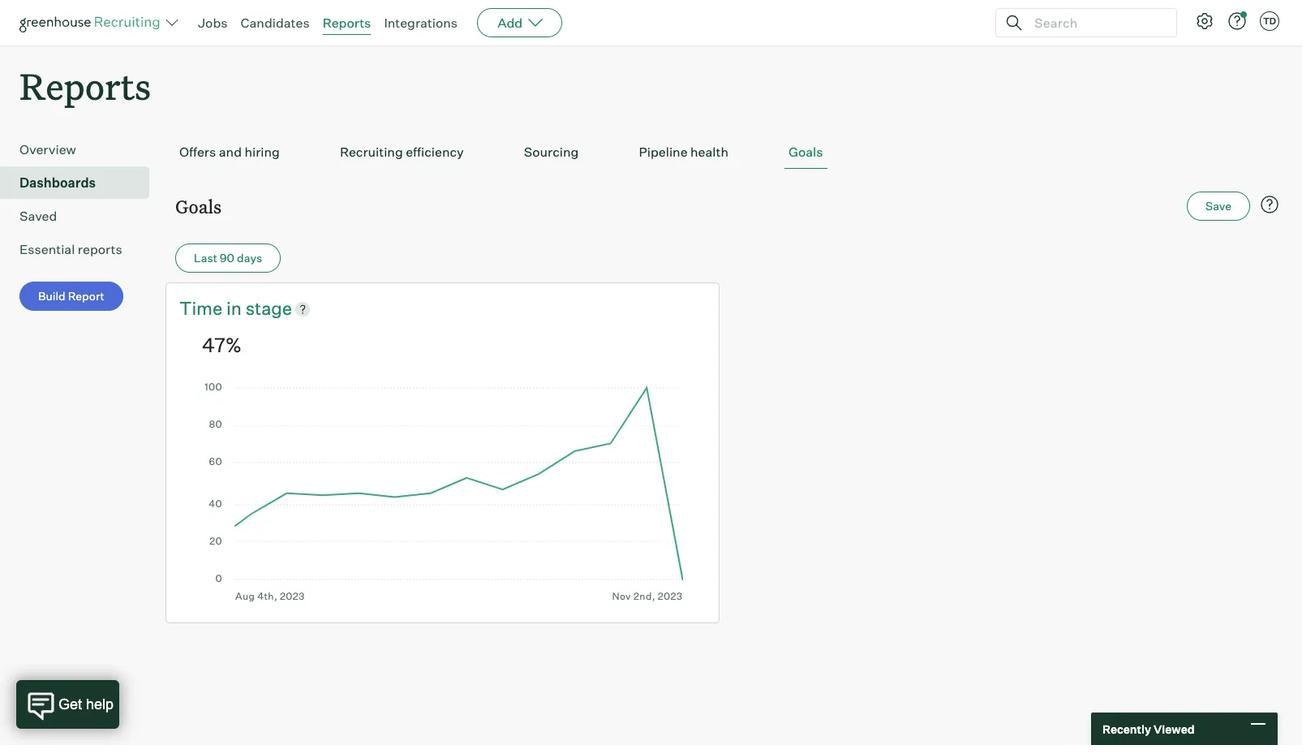 Task type: describe. For each thing, give the bounding box(es) containing it.
overview
[[19, 141, 76, 158]]

dashboards
[[19, 175, 96, 191]]

add button
[[477, 8, 563, 37]]

1 horizontal spatial reports
[[323, 15, 371, 31]]

reports link
[[323, 15, 371, 31]]

overview link
[[19, 140, 143, 159]]

90
[[220, 251, 235, 265]]

last 90 days button
[[175, 244, 281, 273]]

goals button
[[785, 136, 828, 169]]

recruiting
[[340, 144, 403, 160]]

efficiency
[[406, 144, 464, 160]]

pipeline health
[[639, 144, 729, 160]]

integrations
[[384, 15, 458, 31]]

viewed
[[1154, 722, 1195, 736]]

integrations link
[[384, 15, 458, 31]]

offers and hiring
[[179, 144, 280, 160]]

jobs
[[198, 15, 228, 31]]

offers and hiring button
[[175, 136, 284, 169]]

time in
[[179, 297, 246, 319]]

build report
[[38, 289, 104, 303]]

health
[[691, 144, 729, 160]]

greenhouse recruiting image
[[19, 13, 166, 32]]

offers
[[179, 144, 216, 160]]

time link
[[179, 296, 227, 321]]

add
[[498, 15, 523, 31]]

report
[[68, 289, 104, 303]]

faq image
[[1261, 195, 1280, 214]]

saved link
[[19, 206, 143, 226]]

last 90 days
[[194, 251, 262, 265]]

build report button
[[19, 282, 123, 311]]

1 vertical spatial goals
[[175, 194, 222, 219]]

pipeline health button
[[635, 136, 733, 169]]

reports
[[78, 241, 122, 258]]

build
[[38, 289, 65, 303]]

essential reports
[[19, 241, 122, 258]]

in
[[227, 297, 242, 319]]

essential
[[19, 241, 75, 258]]

days
[[237, 251, 262, 265]]



Task type: locate. For each thing, give the bounding box(es) containing it.
dashboards link
[[19, 173, 143, 193]]

candidates link
[[241, 15, 310, 31]]

0 vertical spatial reports
[[323, 15, 371, 31]]

pipeline
[[639, 144, 688, 160]]

last
[[194, 251, 217, 265]]

0 vertical spatial goals
[[789, 144, 824, 160]]

xychart image
[[202, 383, 683, 602]]

sourcing
[[524, 144, 579, 160]]

recently
[[1103, 722, 1152, 736]]

time
[[179, 297, 223, 319]]

recruiting efficiency
[[340, 144, 464, 160]]

0 horizontal spatial goals
[[175, 194, 222, 219]]

Search text field
[[1031, 11, 1163, 35]]

sourcing button
[[520, 136, 583, 169]]

reports
[[323, 15, 371, 31], [19, 62, 151, 110]]

save
[[1206, 199, 1232, 213]]

td
[[1264, 15, 1277, 27]]

tab list
[[175, 136, 1283, 169]]

goals inside button
[[789, 144, 824, 160]]

essential reports link
[[19, 240, 143, 259]]

reports down the greenhouse recruiting image
[[19, 62, 151, 110]]

1 vertical spatial reports
[[19, 62, 151, 110]]

jobs link
[[198, 15, 228, 31]]

stage link
[[246, 296, 292, 321]]

save button
[[1188, 192, 1251, 221]]

47%
[[202, 333, 242, 357]]

configure image
[[1196, 11, 1215, 31]]

td button
[[1258, 8, 1283, 34]]

tab list containing offers and hiring
[[175, 136, 1283, 169]]

recruiting efficiency button
[[336, 136, 468, 169]]

candidates
[[241, 15, 310, 31]]

reports right candidates
[[323, 15, 371, 31]]

goals
[[789, 144, 824, 160], [175, 194, 222, 219]]

stage
[[246, 297, 292, 319]]

and
[[219, 144, 242, 160]]

in link
[[227, 296, 246, 321]]

td button
[[1261, 11, 1280, 31]]

recently viewed
[[1103, 722, 1195, 736]]

hiring
[[245, 144, 280, 160]]

1 horizontal spatial goals
[[789, 144, 824, 160]]

saved
[[19, 208, 57, 224]]

0 horizontal spatial reports
[[19, 62, 151, 110]]



Task type: vqa. For each thing, say whether or not it's contained in the screenshot.
Overview
yes



